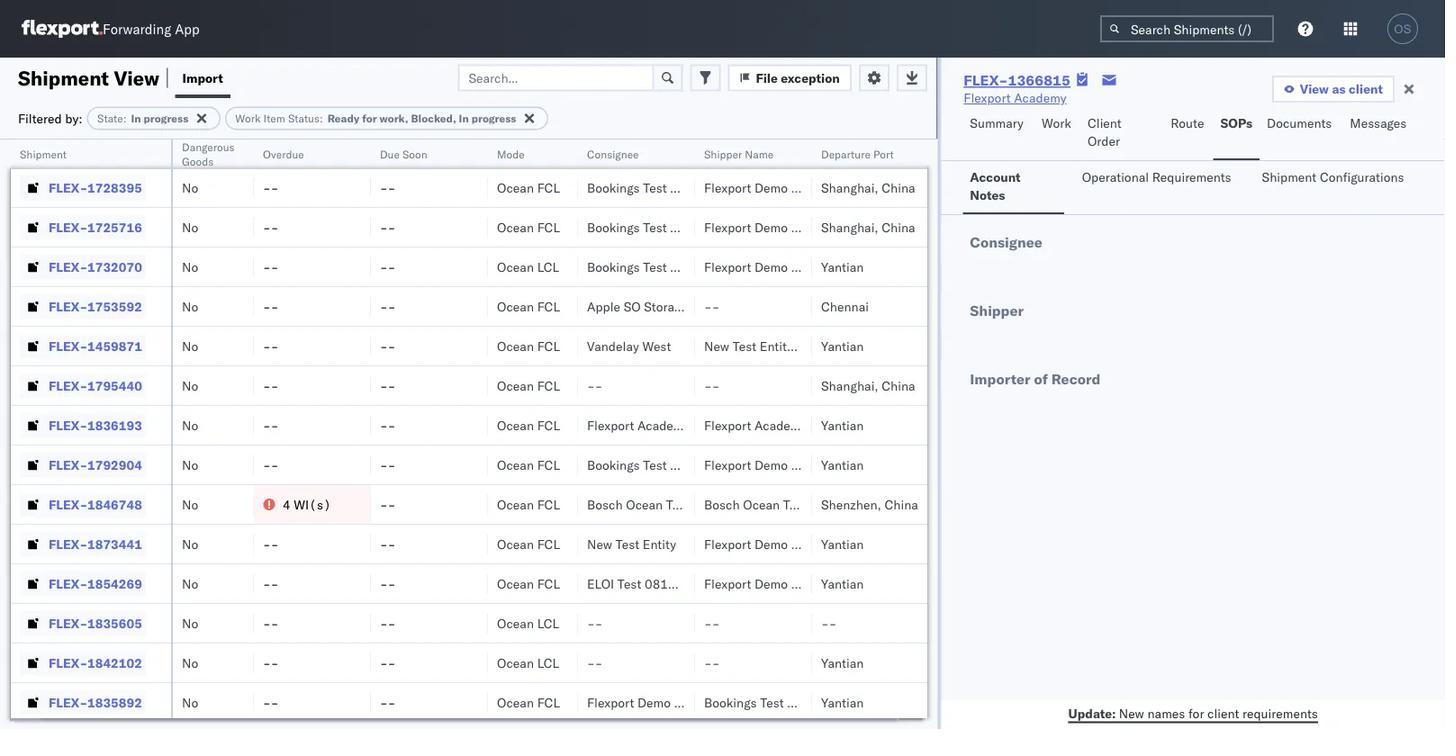 Task type: vqa. For each thing, say whether or not it's contained in the screenshot.
right 1
no



Task type: describe. For each thing, give the bounding box(es) containing it.
ocean fcl for flex-1753592
[[497, 299, 560, 314]]

flexport demo shipper co. for 1732070
[[704, 259, 857, 275]]

1459871
[[87, 338, 142, 354]]

no for flex-1725716
[[182, 219, 198, 235]]

ocean lcl for flex-1732070
[[497, 259, 559, 275]]

importer of record
[[970, 370, 1101, 388]]

requirements
[[1243, 706, 1318, 721]]

as
[[1332, 81, 1346, 97]]

flex- for 1795440
[[49, 378, 87, 394]]

ocean for 1732070
[[497, 259, 534, 275]]

china for flex-1846748
[[885, 497, 918, 512]]

fcl for flex-1459871
[[537, 338, 560, 354]]

lcl for flex-1835605
[[537, 616, 559, 631]]

dangerous
[[182, 140, 235, 154]]

resize handle column header for consignee
[[674, 140, 695, 729]]

flexport demo shipper co. for 1725716
[[704, 219, 857, 235]]

flex-1728395 button
[[20, 175, 146, 200]]

china for flex-1629619
[[882, 140, 916, 156]]

ocean fcl for flex-1795440
[[497, 378, 560, 394]]

fcl for flex-1854269
[[537, 576, 560, 592]]

no for flex-1842102
[[182, 655, 198, 671]]

1836193
[[87, 417, 142, 433]]

resize handle column header for shipment
[[149, 140, 171, 729]]

so
[[624, 299, 641, 314]]

no for flex-1835605
[[182, 616, 198, 631]]

fcl for flex-1792904
[[537, 457, 560, 473]]

flex-1753592 button
[[20, 294, 146, 319]]

flex- for 1846748
[[49, 497, 87, 512]]

os
[[1394, 22, 1412, 36]]

flexport for 1873441
[[704, 536, 751, 552]]

filtered by:
[[18, 110, 82, 126]]

flexport for 1792904
[[704, 457, 751, 473]]

demo for 1732070
[[755, 259, 788, 275]]

2 in from the left
[[459, 112, 469, 125]]

ocean fcl for flex-1854269
[[497, 576, 560, 592]]

bookings for flex-1629619
[[587, 140, 640, 156]]

ocean for 1846748
[[497, 497, 534, 512]]

bookings for flex-1792904
[[587, 457, 640, 473]]

new for new test entity
[[587, 536, 612, 552]]

Search... text field
[[458, 64, 654, 91]]

client inside button
[[1349, 81, 1383, 97]]

co. for 1629619
[[839, 140, 857, 156]]

fcl for flex-1725716
[[537, 219, 560, 235]]

4 resize handle column header from the left
[[467, 140, 488, 729]]

flexport demo shipper co. for 1792904
[[704, 457, 857, 473]]

new test entity 2
[[704, 338, 805, 354]]

messages button
[[1343, 107, 1417, 160]]

demo for 1792904
[[755, 457, 788, 473]]

flex-1846748
[[49, 497, 142, 512]]

1854269
[[87, 576, 142, 592]]

shipper inside "button"
[[704, 147, 742, 161]]

summary button
[[963, 107, 1035, 160]]

flex-1629619
[[49, 140, 142, 156]]

1795440
[[87, 378, 142, 394]]

no for flex-1459871
[[182, 338, 198, 354]]

yantian for flex-1835892
[[821, 695, 864, 711]]

china for flex-1795440
[[882, 378, 916, 394]]

flex- for 1792904
[[49, 457, 87, 473]]

vandelay
[[587, 338, 639, 354]]

forwarding app
[[103, 20, 200, 37]]

ocean for 1459871
[[497, 338, 534, 354]]

0 horizontal spatial client
[[1208, 706, 1240, 721]]

work,
[[380, 112, 408, 125]]

1 bosch from the left
[[587, 497, 623, 512]]

app
[[175, 20, 200, 37]]

flexport demo shipper co. for 1873441
[[704, 536, 857, 552]]

co. for 1854269
[[839, 576, 857, 592]]

fcl for flex-1836193
[[537, 417, 560, 433]]

departure port button
[[812, 143, 911, 161]]

flex- for 1728395
[[49, 180, 87, 195]]

documents
[[1267, 115, 1332, 131]]

flex-1792904 button
[[20, 453, 146, 478]]

shipper name
[[704, 147, 774, 161]]

flex-1836193
[[49, 417, 142, 433]]

work for work
[[1042, 115, 1072, 131]]

shipper for flex-1725716
[[791, 219, 836, 235]]

names
[[1148, 706, 1185, 721]]

work for work item status : ready for work, blocked, in progress
[[235, 112, 261, 125]]

operational requirements button
[[1075, 161, 1244, 214]]

flex-1366815 link
[[964, 71, 1071, 89]]

1 in from the left
[[131, 112, 141, 125]]

sops button
[[1214, 107, 1260, 160]]

flexport. image
[[22, 20, 103, 38]]

ocean for 1835605
[[497, 616, 534, 631]]

west
[[642, 338, 671, 354]]

(do
[[691, 299, 717, 314]]

shipper for flex-1728395
[[791, 180, 836, 195]]

documents button
[[1260, 107, 1343, 160]]

wi(s)
[[294, 497, 331, 512]]

2 vertical spatial new
[[1119, 706, 1145, 721]]

2
[[797, 338, 805, 354]]

import button
[[175, 58, 230, 98]]

notes
[[970, 187, 1005, 203]]

account
[[970, 169, 1021, 185]]

1725716
[[87, 219, 142, 235]]

shipment for shipment configurations
[[1262, 169, 1317, 185]]

1629619
[[87, 140, 142, 156]]

client order
[[1088, 115, 1122, 149]]

flex-1795440 button
[[20, 373, 146, 399]]

view inside view as client button
[[1300, 81, 1329, 97]]

flex- for 1366815
[[964, 71, 1008, 89]]

state : in progress
[[97, 112, 188, 125]]

mode
[[497, 147, 525, 161]]

entity for new test entity
[[643, 536, 676, 552]]

record
[[1052, 370, 1101, 388]]

work button
[[1035, 107, 1081, 160]]

co. for 1728395
[[839, 180, 857, 195]]

demo for 1854269
[[755, 576, 788, 592]]

shipment configurations button
[[1255, 161, 1417, 214]]

shanghai, for flex-1795440
[[821, 378, 879, 394]]

no for flex-1854269
[[182, 576, 198, 592]]

ocean fcl for flex-1725716
[[497, 219, 560, 235]]

1846748
[[87, 497, 142, 512]]

ocean fcl for flex-1835892
[[497, 695, 560, 711]]

forwarding app link
[[22, 20, 200, 38]]

flex- for 1835892
[[49, 695, 87, 711]]

(sz)
[[810, 417, 841, 433]]

flexport demo shipper co. for 1854269
[[704, 576, 857, 592]]

ltd.
[[844, 417, 867, 433]]

flexport for 1725716
[[704, 219, 751, 235]]

ocean lcl for flex-1842102
[[497, 655, 559, 671]]

flex-1835605
[[49, 616, 142, 631]]

yantian for flex-1792904
[[821, 457, 864, 473]]

apple
[[587, 299, 620, 314]]

co. for 1792904
[[839, 457, 857, 473]]

081801
[[645, 576, 692, 592]]

consignee button
[[578, 143, 677, 161]]

overdue
[[263, 147, 304, 161]]

flex-1836193 button
[[20, 413, 146, 438]]

shipper for flex-1854269
[[791, 576, 836, 592]]

china for flex-1728395
[[882, 180, 916, 195]]

not
[[720, 299, 746, 314]]

1 : from the left
[[123, 112, 126, 125]]

flex- for 1725716
[[49, 219, 87, 235]]

flex-1873441
[[49, 536, 142, 552]]

0 vertical spatial for
[[362, 112, 377, 125]]

co. for 1725716
[[839, 219, 857, 235]]

yantian for flex-1873441
[[821, 536, 864, 552]]

flex-1873441 button
[[20, 532, 146, 557]]

chennai
[[821, 299, 869, 314]]

shenzhen,
[[821, 497, 882, 512]]

2 bosch from the left
[[704, 497, 740, 512]]

1 progress from the left
[[144, 112, 188, 125]]

consignee inside button
[[587, 147, 639, 161]]

update: new names for client requirements
[[1069, 706, 1318, 721]]

port
[[874, 147, 894, 161]]

forwarding
[[103, 20, 171, 37]]

ocean lcl for flex-1835605
[[497, 616, 559, 631]]

1732070
[[87, 259, 142, 275]]

client
[[1088, 115, 1122, 131]]

academy for flexport academy (us) inc.
[[638, 417, 690, 433]]

flexport academy link
[[964, 89, 1067, 107]]

fcl for flex-1835892
[[537, 695, 560, 711]]

new for new test entity 2
[[704, 338, 730, 354]]

client order button
[[1081, 107, 1164, 160]]

account notes button
[[963, 161, 1064, 214]]

1753592
[[87, 299, 142, 314]]

flexport for 1732070
[[704, 259, 751, 275]]

lcl for flex-1842102
[[537, 655, 559, 671]]

Search Shipments (/) text field
[[1101, 15, 1274, 42]]

ocean for 1795440
[[497, 378, 534, 394]]

mode button
[[488, 143, 560, 161]]



Task type: locate. For each thing, give the bounding box(es) containing it.
academy for flexport academy (sz) ltd.
[[755, 417, 807, 433]]

work left the item
[[235, 112, 261, 125]]

view up state : in progress
[[114, 65, 159, 90]]

vandelay west
[[587, 338, 671, 354]]

0 horizontal spatial bosch ocean test
[[587, 497, 690, 512]]

12 fcl from the top
[[537, 695, 560, 711]]

shenzhen, china
[[821, 497, 918, 512]]

new test entity
[[587, 536, 676, 552]]

yantian for flex-1732070
[[821, 259, 864, 275]]

demo for 1873441
[[755, 536, 788, 552]]

1 vertical spatial entity
[[643, 536, 676, 552]]

0 horizontal spatial new
[[587, 536, 612, 552]]

bookings test consignee for flex-1792904
[[587, 457, 731, 473]]

2 ocean fcl from the top
[[497, 180, 560, 195]]

2 : from the left
[[320, 112, 323, 125]]

flex- up flexport academy
[[964, 71, 1008, 89]]

1 horizontal spatial bosch ocean test
[[704, 497, 807, 512]]

2 shanghai, china from the top
[[821, 180, 916, 195]]

bookings test consignee for flex-1629619
[[587, 140, 731, 156]]

2 bosch ocean test from the left
[[704, 497, 807, 512]]

flex- for 1854269
[[49, 576, 87, 592]]

4 shanghai, china from the top
[[821, 378, 916, 394]]

due soon
[[380, 147, 427, 161]]

: up 1629619
[[123, 112, 126, 125]]

entity left 2 on the right
[[760, 338, 793, 354]]

filtered
[[18, 110, 62, 126]]

no for flex-1795440
[[182, 378, 198, 394]]

2 lcl from the top
[[537, 616, 559, 631]]

6 no from the top
[[182, 338, 198, 354]]

--
[[263, 140, 279, 156], [380, 140, 396, 156], [263, 180, 279, 195], [380, 180, 396, 195], [263, 219, 279, 235], [380, 219, 396, 235], [263, 259, 279, 275], [380, 259, 396, 275], [263, 299, 279, 314], [380, 299, 396, 314], [704, 299, 720, 314], [263, 338, 279, 354], [380, 338, 396, 354], [263, 378, 279, 394], [380, 378, 396, 394], [587, 378, 603, 394], [704, 378, 720, 394], [263, 417, 279, 433], [380, 417, 396, 433], [263, 457, 279, 473], [380, 457, 396, 473], [380, 497, 396, 512], [263, 536, 279, 552], [380, 536, 396, 552], [263, 576, 279, 592], [380, 576, 396, 592], [263, 616, 279, 631], [380, 616, 396, 631], [587, 616, 603, 631], [704, 616, 720, 631], [821, 616, 837, 631], [263, 655, 279, 671], [380, 655, 396, 671], [587, 655, 603, 671], [704, 655, 720, 671], [263, 695, 279, 711], [380, 695, 396, 711]]

3 ocean lcl from the top
[[497, 655, 559, 671]]

flex- for 1873441
[[49, 536, 87, 552]]

bookings test consignee for flex-1732070
[[587, 259, 731, 275]]

flex- for 1753592
[[49, 299, 87, 314]]

ocean for 1835892
[[497, 695, 534, 711]]

ocean for 1629619
[[497, 140, 534, 156]]

1 vertical spatial for
[[1189, 706, 1204, 721]]

bookings for flex-1728395
[[587, 180, 640, 195]]

3 shanghai, china from the top
[[821, 219, 916, 235]]

0 horizontal spatial in
[[131, 112, 141, 125]]

by:
[[65, 110, 82, 126]]

3 ocean fcl from the top
[[497, 219, 560, 235]]

no
[[182, 140, 198, 156], [182, 180, 198, 195], [182, 219, 198, 235], [182, 259, 198, 275], [182, 299, 198, 314], [182, 338, 198, 354], [182, 378, 198, 394], [182, 417, 198, 433], [182, 457, 198, 473], [182, 497, 198, 512], [182, 536, 198, 552], [182, 576, 198, 592], [182, 616, 198, 631], [182, 655, 198, 671], [182, 695, 198, 711]]

0 vertical spatial ocean lcl
[[497, 259, 559, 275]]

shanghai, for flex-1728395
[[821, 180, 879, 195]]

1 vertical spatial new
[[587, 536, 612, 552]]

fcl
[[537, 140, 560, 156], [537, 180, 560, 195], [537, 219, 560, 235], [537, 299, 560, 314], [537, 338, 560, 354], [537, 378, 560, 394], [537, 417, 560, 433], [537, 457, 560, 473], [537, 497, 560, 512], [537, 536, 560, 552], [537, 576, 560, 592], [537, 695, 560, 711]]

flex- down flex-1725716 button
[[49, 259, 87, 275]]

of
[[1034, 370, 1048, 388]]

11 no from the top
[[182, 536, 198, 552]]

state
[[97, 112, 123, 125]]

name
[[745, 147, 774, 161]]

13 no from the top
[[182, 616, 198, 631]]

shipper for flex-1873441
[[791, 536, 836, 552]]

2 vertical spatial lcl
[[537, 655, 559, 671]]

bosch ocean test up new test entity
[[587, 497, 690, 512]]

1842102
[[87, 655, 142, 671]]

1 no from the top
[[182, 140, 198, 156]]

flex-1854269 button
[[20, 571, 146, 597]]

3 lcl from the top
[[537, 655, 559, 671]]

2 progress from the left
[[472, 112, 516, 125]]

0 horizontal spatial bosch
[[587, 497, 623, 512]]

3 resize handle column header from the left
[[349, 140, 371, 729]]

11 fcl from the top
[[537, 576, 560, 592]]

flex- down the flex-1792904 button
[[49, 497, 87, 512]]

academy right the inc.
[[755, 417, 807, 433]]

flex-1732070
[[49, 259, 142, 275]]

5 no from the top
[[182, 299, 198, 314]]

flex- for 1842102
[[49, 655, 87, 671]]

7 fcl from the top
[[537, 417, 560, 433]]

entity up 081801
[[643, 536, 676, 552]]

shanghai, for flex-1629619
[[821, 140, 879, 156]]

requirements
[[1153, 169, 1232, 185]]

5 yantian from the top
[[821, 536, 864, 552]]

in right blocked,
[[459, 112, 469, 125]]

view left as
[[1300, 81, 1329, 97]]

ocean for 1836193
[[497, 417, 534, 433]]

8 resize handle column header from the left
[[908, 140, 929, 729]]

fcl for flex-1728395
[[537, 180, 560, 195]]

shipment for shipment view
[[18, 65, 109, 90]]

progress up mode
[[472, 112, 516, 125]]

account notes
[[970, 169, 1021, 203]]

8 yantian from the top
[[821, 695, 864, 711]]

shipper for flex-1732070
[[791, 259, 836, 275]]

fcl for flex-1629619
[[537, 140, 560, 156]]

2 resize handle column header from the left
[[232, 140, 254, 729]]

flex- down flex-1459871 button
[[49, 378, 87, 394]]

bosch down (us)
[[704, 497, 740, 512]]

flex-1725716
[[49, 219, 142, 235]]

flexport for 1728395
[[704, 180, 751, 195]]

8 no from the top
[[182, 417, 198, 433]]

ocean fcl for flex-1629619
[[497, 140, 560, 156]]

6 yantian from the top
[[821, 576, 864, 592]]

soon
[[403, 147, 427, 161]]

1 vertical spatial lcl
[[537, 616, 559, 631]]

1 horizontal spatial for
[[1189, 706, 1204, 721]]

view as client button
[[1272, 76, 1395, 103]]

ocean fcl for flex-1836193
[[497, 417, 560, 433]]

fcl for flex-1873441
[[537, 536, 560, 552]]

file exception
[[756, 70, 840, 86]]

shipment for shipment
[[20, 147, 67, 161]]

ocean fcl
[[497, 140, 560, 156], [497, 180, 560, 195], [497, 219, 560, 235], [497, 299, 560, 314], [497, 338, 560, 354], [497, 378, 560, 394], [497, 417, 560, 433], [497, 457, 560, 473], [497, 497, 560, 512], [497, 536, 560, 552], [497, 576, 560, 592], [497, 695, 560, 711]]

for left the work,
[[362, 112, 377, 125]]

3 no from the top
[[182, 219, 198, 235]]

new down (do
[[704, 338, 730, 354]]

bosch ocean test
[[587, 497, 690, 512], [704, 497, 807, 512]]

1 horizontal spatial entity
[[760, 338, 793, 354]]

shipment down filtered
[[20, 147, 67, 161]]

demo for 1728395
[[755, 180, 788, 195]]

order
[[1088, 133, 1120, 149]]

2 yantian from the top
[[821, 338, 864, 354]]

2 horizontal spatial academy
[[1014, 90, 1067, 106]]

bosch up new test entity
[[587, 497, 623, 512]]

progress up dangerous
[[144, 112, 188, 125]]

work
[[235, 112, 261, 125], [1042, 115, 1072, 131]]

shanghai, china for flex-1725716
[[821, 219, 916, 235]]

8 fcl from the top
[[537, 457, 560, 473]]

flexport academy (sz) ltd.
[[704, 417, 867, 433]]

view as client
[[1300, 81, 1383, 97]]

storage
[[644, 299, 688, 314]]

flex-1725716 button
[[20, 215, 146, 240]]

shanghai, china for flex-1728395
[[821, 180, 916, 195]]

1873441
[[87, 536, 142, 552]]

ocean fcl for flex-1728395
[[497, 180, 560, 195]]

2 fcl from the top
[[537, 180, 560, 195]]

shipment inside button
[[20, 147, 67, 161]]

5 fcl from the top
[[537, 338, 560, 354]]

configurations
[[1320, 169, 1405, 185]]

goods
[[182, 154, 214, 168]]

shipment down documents 'button'
[[1262, 169, 1317, 185]]

1 resize handle column header from the left
[[149, 140, 171, 729]]

shanghai, for flex-1725716
[[821, 219, 879, 235]]

flex- down flex-1873441 button
[[49, 576, 87, 592]]

1 vertical spatial client
[[1208, 706, 1240, 721]]

no for flex-1728395
[[182, 180, 198, 195]]

ocean for 1873441
[[497, 536, 534, 552]]

1 vertical spatial shipment
[[20, 147, 67, 161]]

4 fcl from the top
[[537, 299, 560, 314]]

0 horizontal spatial progress
[[144, 112, 188, 125]]

0 vertical spatial lcl
[[537, 259, 559, 275]]

flex-1846748 button
[[20, 492, 146, 517]]

7 resize handle column header from the left
[[791, 140, 812, 729]]

no for flex-1846748
[[182, 497, 198, 512]]

1 horizontal spatial work
[[1042, 115, 1072, 131]]

in right state
[[131, 112, 141, 125]]

11 ocean fcl from the top
[[497, 576, 560, 592]]

6 fcl from the top
[[537, 378, 560, 394]]

2 horizontal spatial new
[[1119, 706, 1145, 721]]

shipment up by:
[[18, 65, 109, 90]]

flexport academy
[[964, 90, 1067, 106]]

: left 'ready'
[[320, 112, 323, 125]]

5 ocean fcl from the top
[[497, 338, 560, 354]]

1 horizontal spatial progress
[[472, 112, 516, 125]]

ocean fcl for flex-1873441
[[497, 536, 560, 552]]

shanghai,
[[821, 140, 879, 156], [821, 180, 879, 195], [821, 219, 879, 235], [821, 378, 879, 394]]

4 no from the top
[[182, 259, 198, 275]]

new
[[704, 338, 730, 354], [587, 536, 612, 552], [1119, 706, 1145, 721]]

os button
[[1382, 8, 1424, 50]]

entity for new test entity 2
[[760, 338, 793, 354]]

flex-1459871 button
[[20, 334, 146, 359]]

1 ocean fcl from the top
[[497, 140, 560, 156]]

15 no from the top
[[182, 695, 198, 711]]

due
[[380, 147, 400, 161]]

4 yantian from the top
[[821, 457, 864, 473]]

1 fcl from the top
[[537, 140, 560, 156]]

1 horizontal spatial bosch
[[704, 497, 740, 512]]

0 horizontal spatial academy
[[638, 417, 690, 433]]

7 yantian from the top
[[821, 655, 864, 671]]

1 bosch ocean test from the left
[[587, 497, 690, 512]]

client
[[1349, 81, 1383, 97], [1208, 706, 1240, 721]]

work inside "button"
[[1042, 115, 1072, 131]]

1 horizontal spatial client
[[1349, 81, 1383, 97]]

10 ocean fcl from the top
[[497, 536, 560, 552]]

resize handle column header
[[149, 140, 171, 729], [232, 140, 254, 729], [349, 140, 371, 729], [467, 140, 488, 729], [557, 140, 578, 729], [674, 140, 695, 729], [791, 140, 812, 729], [908, 140, 929, 729]]

1 lcl from the top
[[537, 259, 559, 275]]

flex- down flex-1753592 button
[[49, 338, 87, 354]]

yantian for flex-1836193
[[821, 417, 864, 433]]

9 no from the top
[[182, 457, 198, 473]]

shipment
[[18, 65, 109, 90], [20, 147, 67, 161], [1262, 169, 1317, 185]]

ocean fcl for flex-1792904
[[497, 457, 560, 473]]

(us)
[[693, 417, 726, 433]]

0 vertical spatial new
[[704, 338, 730, 354]]

resize handle column header for departure port
[[908, 140, 929, 729]]

2 vertical spatial ocean lcl
[[497, 655, 559, 671]]

entity
[[760, 338, 793, 354], [643, 536, 676, 552]]

1366815
[[1008, 71, 1071, 89]]

work item status : ready for work, blocked, in progress
[[235, 112, 516, 125]]

flex- down "flex-1854269" button
[[49, 616, 87, 631]]

departure
[[821, 147, 871, 161]]

yantian for flex-1842102
[[821, 655, 864, 671]]

-
[[263, 140, 271, 156], [271, 140, 279, 156], [380, 140, 388, 156], [388, 140, 396, 156], [263, 180, 271, 195], [271, 180, 279, 195], [380, 180, 388, 195], [388, 180, 396, 195], [263, 219, 271, 235], [271, 219, 279, 235], [380, 219, 388, 235], [388, 219, 396, 235], [263, 259, 271, 275], [271, 259, 279, 275], [380, 259, 388, 275], [388, 259, 396, 275], [263, 299, 271, 314], [271, 299, 279, 314], [380, 299, 388, 314], [388, 299, 396, 314], [704, 299, 712, 314], [712, 299, 720, 314], [263, 338, 271, 354], [271, 338, 279, 354], [380, 338, 388, 354], [388, 338, 396, 354], [263, 378, 271, 394], [271, 378, 279, 394], [380, 378, 388, 394], [388, 378, 396, 394], [587, 378, 595, 394], [595, 378, 603, 394], [704, 378, 712, 394], [712, 378, 720, 394], [263, 417, 271, 433], [271, 417, 279, 433], [380, 417, 388, 433], [388, 417, 396, 433], [263, 457, 271, 473], [271, 457, 279, 473], [380, 457, 388, 473], [388, 457, 396, 473], [380, 497, 388, 512], [388, 497, 396, 512], [263, 536, 271, 552], [271, 536, 279, 552], [380, 536, 388, 552], [388, 536, 396, 552], [263, 576, 271, 592], [271, 576, 279, 592], [380, 576, 388, 592], [388, 576, 396, 592], [263, 616, 271, 631], [271, 616, 279, 631], [380, 616, 388, 631], [388, 616, 396, 631], [587, 616, 595, 631], [595, 616, 603, 631], [704, 616, 712, 631], [712, 616, 720, 631], [821, 616, 829, 631], [829, 616, 837, 631], [263, 655, 271, 671], [271, 655, 279, 671], [380, 655, 388, 671], [388, 655, 396, 671], [587, 655, 595, 671], [595, 655, 603, 671], [704, 655, 712, 671], [712, 655, 720, 671], [263, 695, 271, 711], [271, 695, 279, 711], [380, 695, 388, 711], [388, 695, 396, 711]]

8 ocean fcl from the top
[[497, 457, 560, 473]]

co. for 1732070
[[839, 259, 857, 275]]

flex- down flex-1836193 button
[[49, 457, 87, 473]]

apple so storage (do not use)
[[587, 299, 781, 314]]

1 shanghai, from the top
[[821, 140, 879, 156]]

2 ocean lcl from the top
[[497, 616, 559, 631]]

4 ocean fcl from the top
[[497, 299, 560, 314]]

sops
[[1221, 115, 1253, 131]]

no for flex-1873441
[[182, 536, 198, 552]]

bosch ocean test down the inc.
[[704, 497, 807, 512]]

shanghai, china for flex-1795440
[[821, 378, 916, 394]]

shanghai, china for flex-1629619
[[821, 140, 916, 156]]

12 no from the top
[[182, 576, 198, 592]]

0 horizontal spatial for
[[362, 112, 377, 125]]

no for flex-1629619
[[182, 140, 198, 156]]

14 no from the top
[[182, 655, 198, 671]]

bookings for flex-1732070
[[587, 259, 640, 275]]

for right names at the right bottom of the page
[[1189, 706, 1204, 721]]

1 shanghai, china from the top
[[821, 140, 916, 156]]

academy left (us)
[[638, 417, 690, 433]]

4 shanghai, from the top
[[821, 378, 879, 394]]

3 fcl from the top
[[537, 219, 560, 235]]

3 yantian from the top
[[821, 417, 864, 433]]

0 vertical spatial shipment
[[18, 65, 109, 90]]

6 ocean fcl from the top
[[497, 378, 560, 394]]

resize handle column header for mode
[[557, 140, 578, 729]]

ocean for 1725716
[[497, 219, 534, 235]]

flexport for 1836193
[[704, 417, 751, 433]]

yantian for flex-1459871
[[821, 338, 864, 354]]

ocean fcl for flex-1846748
[[497, 497, 560, 512]]

flex-1835892
[[49, 695, 142, 711]]

flex-1732070 button
[[20, 254, 146, 280]]

academy down '1366815'
[[1014, 90, 1067, 106]]

flex- down flex-1728395 'button'
[[49, 219, 87, 235]]

4 wi(s)
[[283, 497, 331, 512]]

12 ocean fcl from the top
[[497, 695, 560, 711]]

1835605
[[87, 616, 142, 631]]

flex- for 1836193
[[49, 417, 87, 433]]

3 shanghai, from the top
[[821, 219, 879, 235]]

co.
[[839, 140, 857, 156], [839, 180, 857, 195], [839, 219, 857, 235], [839, 259, 857, 275], [839, 457, 857, 473], [839, 536, 857, 552], [839, 576, 857, 592], [722, 695, 739, 711]]

demo
[[755, 140, 788, 156], [755, 180, 788, 195], [755, 219, 788, 235], [755, 259, 788, 275], [755, 457, 788, 473], [755, 536, 788, 552], [755, 576, 788, 592], [638, 695, 671, 711]]

flex- for 1835605
[[49, 616, 87, 631]]

shipment configurations
[[1262, 169, 1405, 185]]

lcl for flex-1732070
[[537, 259, 559, 275]]

flex- down flex-1732070 'button'
[[49, 299, 87, 314]]

0 vertical spatial entity
[[760, 338, 793, 354]]

flex- for 1629619
[[49, 140, 87, 156]]

summary
[[970, 115, 1024, 131]]

7 no from the top
[[182, 378, 198, 394]]

1 horizontal spatial view
[[1300, 81, 1329, 97]]

consignee
[[670, 140, 731, 156], [587, 147, 639, 161], [670, 180, 731, 195], [670, 219, 731, 235], [970, 233, 1043, 251], [670, 259, 731, 275], [670, 457, 731, 473], [787, 695, 848, 711]]

bookings test consignee for flex-1725716
[[587, 219, 731, 235]]

0 vertical spatial client
[[1349, 81, 1383, 97]]

7 ocean fcl from the top
[[497, 417, 560, 433]]

1 horizontal spatial new
[[704, 338, 730, 354]]

flex-1459871
[[49, 338, 142, 354]]

client right as
[[1349, 81, 1383, 97]]

5 resize handle column header from the left
[[557, 140, 578, 729]]

1 yantian from the top
[[821, 259, 864, 275]]

operational
[[1082, 169, 1149, 185]]

0 horizontal spatial entity
[[643, 536, 676, 552]]

flex-1795440
[[49, 378, 142, 394]]

work down '1366815'
[[1042, 115, 1072, 131]]

academy
[[1014, 90, 1067, 106], [638, 417, 690, 433], [755, 417, 807, 433]]

10 no from the top
[[182, 497, 198, 512]]

flex- down by:
[[49, 140, 87, 156]]

1 horizontal spatial :
[[320, 112, 323, 125]]

9 ocean fcl from the top
[[497, 497, 560, 512]]

flexport demo shipper co. for 1629619
[[704, 140, 857, 156]]

ocean for 1854269
[[497, 576, 534, 592]]

resize handle column header for shipper name
[[791, 140, 812, 729]]

fcl for flex-1795440
[[537, 378, 560, 394]]

shipment inside 'button'
[[1262, 169, 1317, 185]]

flex- down shipment button
[[49, 180, 87, 195]]

academy for flexport academy
[[1014, 90, 1067, 106]]

use)
[[749, 299, 781, 314]]

shipper for flex-1792904
[[791, 457, 836, 473]]

1 vertical spatial ocean lcl
[[497, 616, 559, 631]]

new left names at the right bottom of the page
[[1119, 706, 1145, 721]]

6 resize handle column header from the left
[[674, 140, 695, 729]]

0 horizontal spatial :
[[123, 112, 126, 125]]

flex-1835605 button
[[20, 611, 146, 636]]

flex-1835892 button
[[20, 690, 146, 716]]

fcl for flex-1846748
[[537, 497, 560, 512]]

shipper for flex-1629619
[[791, 140, 836, 156]]

1 ocean lcl from the top
[[497, 259, 559, 275]]

bookings for flex-1725716
[[587, 219, 640, 235]]

1728395
[[87, 180, 142, 195]]

1 horizontal spatial academy
[[755, 417, 807, 433]]

0 horizontal spatial work
[[235, 112, 261, 125]]

departure port
[[821, 147, 894, 161]]

new up the eloi
[[587, 536, 612, 552]]

flexport demo shipper co.
[[704, 140, 857, 156], [704, 180, 857, 195], [704, 219, 857, 235], [704, 259, 857, 275], [704, 457, 857, 473], [704, 536, 857, 552], [704, 576, 857, 592], [587, 695, 739, 711]]

flex- down flex-1795440 button
[[49, 417, 87, 433]]

2 shanghai, from the top
[[821, 180, 879, 195]]

exception
[[781, 70, 840, 86]]

9 fcl from the top
[[537, 497, 560, 512]]

flexport demo shipper co. for 1728395
[[704, 180, 857, 195]]

client left requirements
[[1208, 706, 1240, 721]]

flex- down flex-1835605 button
[[49, 655, 87, 671]]

messages
[[1350, 115, 1407, 131]]

1 horizontal spatial in
[[459, 112, 469, 125]]

no for flex-1792904
[[182, 457, 198, 473]]

co. for 1873441
[[839, 536, 857, 552]]

10 fcl from the top
[[537, 536, 560, 552]]

yantian
[[821, 259, 864, 275], [821, 338, 864, 354], [821, 417, 864, 433], [821, 457, 864, 473], [821, 536, 864, 552], [821, 576, 864, 592], [821, 655, 864, 671], [821, 695, 864, 711]]

0 horizontal spatial view
[[114, 65, 159, 90]]

1792904
[[87, 457, 142, 473]]

2 vertical spatial shipment
[[1262, 169, 1317, 185]]

flex- down the flex-1842102 button
[[49, 695, 87, 711]]

2 no from the top
[[182, 180, 198, 195]]

flex- down flex-1846748 button
[[49, 536, 87, 552]]



